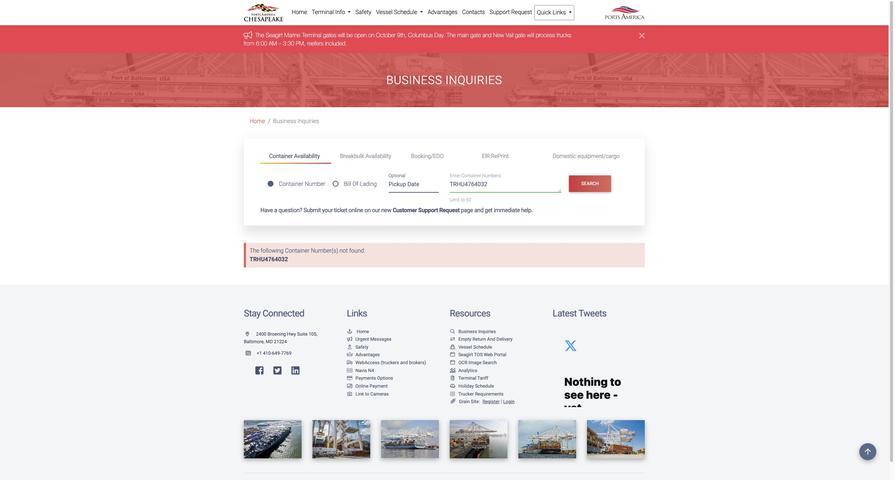 Task type: describe. For each thing, give the bounding box(es) containing it.
0 vertical spatial home
[[292, 9, 307, 16]]

pm,
[[296, 40, 306, 47]]

a
[[274, 207, 277, 214]]

+1
[[257, 351, 262, 356]]

1 horizontal spatial advantages
[[428, 9, 458, 16]]

truck container image
[[347, 361, 353, 366]]

empty return and delivery link
[[450, 337, 513, 342]]

|
[[501, 399, 502, 405]]

link to cameras link
[[347, 391, 389, 397]]

the for the seagirt marine terminal gates will be open on october 9th, columbus day. the main gate and new vail gate will process trucks from 6:00 am – 3:30 pm, reefers included.
[[255, 32, 264, 38]]

3:30
[[283, 40, 294, 47]]

safety link for terminal info link
[[353, 5, 374, 20]]

requirements
[[475, 391, 504, 397]]

day.
[[435, 32, 445, 38]]

terminal inside the seagirt marine terminal gates will be open on october 9th, columbus day. the main gate and new vail gate will process trucks from 6:00 am – 3:30 pm, reefers included.
[[302, 32, 322, 38]]

terminal info link
[[309, 5, 353, 20]]

trucker requirements link
[[450, 391, 504, 397]]

0 horizontal spatial links
[[347, 308, 367, 319]]

terminal for terminal info
[[312, 9, 334, 16]]

to for cameras
[[365, 391, 369, 397]]

enter
[[450, 173, 460, 179]]

immediate
[[494, 207, 520, 214]]

connected
[[263, 308, 304, 319]]

question?
[[279, 207, 302, 214]]

stay connected
[[244, 308, 304, 319]]

quick links link
[[534, 5, 574, 20]]

urgent messages link
[[347, 337, 391, 342]]

credit card front image
[[347, 384, 353, 389]]

contacts
[[462, 9, 485, 16]]

1 will from the left
[[338, 32, 345, 38]]

2 vertical spatial inquiries
[[478, 329, 496, 334]]

online
[[349, 207, 363, 214]]

container left number on the left top
[[279, 181, 303, 188]]

eir reprint link
[[473, 150, 544, 163]]

holiday
[[458, 384, 474, 389]]

1 vertical spatial business inquiries
[[273, 118, 319, 125]]

2 vertical spatial business inquiries
[[458, 329, 496, 334]]

our
[[372, 207, 380, 214]]

tos
[[474, 352, 483, 358]]

1 horizontal spatial vessel schedule link
[[450, 345, 492, 350]]

1 vertical spatial and
[[474, 207, 484, 214]]

get
[[485, 207, 493, 214]]

breakbulk availability
[[340, 153, 391, 160]]

ocr
[[458, 360, 467, 366]]

return
[[473, 337, 486, 342]]

trucker
[[458, 391, 474, 397]]

following
[[261, 247, 284, 254]]

have
[[260, 207, 273, 214]]

container number
[[279, 181, 325, 188]]

support request link
[[487, 5, 534, 20]]

optional
[[389, 173, 405, 179]]

stay
[[244, 308, 261, 319]]

booking/edo link
[[402, 150, 473, 163]]

the following container number(s) not found: trhu4764032
[[250, 247, 365, 263]]

1 horizontal spatial business
[[386, 73, 442, 87]]

options
[[377, 376, 393, 381]]

home link for urgent messages link
[[347, 329, 369, 334]]

from
[[244, 40, 255, 47]]

6:00
[[256, 40, 267, 47]]

be
[[347, 32, 353, 38]]

payment
[[370, 384, 388, 389]]

the right day.
[[447, 32, 456, 38]]

login
[[503, 399, 515, 405]]

broening
[[268, 332, 286, 337]]

user hard hat image
[[347, 345, 353, 350]]

am
[[269, 40, 277, 47]]

105,
[[309, 332, 317, 337]]

the seagirt marine terminal gates will be open on october 9th, columbus day. the main gate and new vail gate will process trucks from 6:00 am – 3:30 pm, reefers included.
[[244, 32, 572, 47]]

md
[[266, 339, 273, 345]]

bells image
[[450, 384, 456, 389]]

search inside button
[[581, 181, 599, 187]]

to for 50
[[461, 197, 465, 203]]

seagirt inside the seagirt marine terminal gates will be open on october 9th, columbus day. the main gate and new vail gate will process trucks from 6:00 am – 3:30 pm, reefers included.
[[266, 32, 283, 38]]

trucks
[[557, 32, 572, 38]]

0 vertical spatial support
[[490, 9, 510, 16]]

analytics image
[[450, 369, 456, 373]]

container storage image
[[347, 369, 353, 373]]

not
[[340, 247, 348, 254]]

booking/edo
[[411, 153, 444, 160]]

terminal for terminal tariff
[[458, 376, 476, 381]]

1 vertical spatial advantages
[[355, 352, 380, 358]]

container availability link
[[260, 150, 331, 164]]

browser image for ocr
[[450, 361, 456, 366]]

2400
[[256, 332, 266, 337]]

2 vertical spatial and
[[400, 360, 408, 366]]

payments
[[355, 376, 376, 381]]

0 horizontal spatial request
[[439, 207, 460, 214]]

0 horizontal spatial vessel schedule link
[[374, 5, 425, 20]]

october
[[376, 32, 396, 38]]

included.
[[325, 40, 347, 47]]

enter container numbers
[[450, 173, 501, 179]]

Optional text field
[[389, 178, 439, 193]]

home link for terminal info link
[[289, 5, 309, 20]]

1 vertical spatial home link
[[250, 118, 265, 125]]

ocr image search link
[[450, 360, 497, 366]]

bullhorn image inside the seagirt marine terminal gates will be open on october 9th, columbus day. the main gate and new vail gate will process trucks from 6:00 am – 3:30 pm, reefers included. alert
[[244, 31, 255, 39]]

and
[[487, 337, 495, 342]]

2 safety from the top
[[355, 345, 368, 350]]

and inside the seagirt marine terminal gates will be open on october 9th, columbus day. the main gate and new vail gate will process trucks from 6:00 am – 3:30 pm, reefers included.
[[483, 32, 492, 38]]

columbus
[[408, 32, 433, 38]]

urgent messages
[[355, 337, 391, 342]]

breakbulk
[[340, 153, 364, 160]]

register
[[483, 399, 500, 405]]

payments options
[[355, 376, 393, 381]]

file invoice image
[[450, 377, 456, 381]]

on inside the seagirt marine terminal gates will be open on october 9th, columbus day. the main gate and new vail gate will process trucks from 6:00 am – 3:30 pm, reefers included.
[[368, 32, 375, 38]]

customer
[[393, 207, 417, 214]]

page
[[461, 207, 473, 214]]

1 gate from the left
[[471, 32, 481, 38]]

facebook square image
[[255, 367, 264, 376]]

numbers
[[482, 173, 501, 179]]

login link
[[503, 399, 515, 405]]

0 vertical spatial inquiries
[[446, 73, 502, 87]]

0 vertical spatial advantages link
[[425, 5, 460, 20]]

0 horizontal spatial home
[[250, 118, 265, 125]]

Enter Container Numbers text field
[[450, 180, 561, 192]]

the seagirt marine terminal gates will be open on october 9th, columbus day. the main gate and new vail gate will process trucks from 6:00 am – 3:30 pm, reefers included. alert
[[0, 25, 889, 53]]

50
[[466, 197, 471, 203]]

domestic
[[553, 153, 576, 160]]

equipment/cargo
[[577, 153, 620, 160]]

search image
[[450, 330, 456, 334]]

empty
[[458, 337, 471, 342]]

container inside "link"
[[269, 153, 293, 160]]

1 horizontal spatial vessel schedule
[[458, 345, 492, 350]]

link to cameras
[[355, 391, 389, 397]]

camera image
[[347, 392, 353, 397]]

customer support request link
[[393, 207, 460, 214]]



Task type: locate. For each thing, give the bounding box(es) containing it.
submit
[[304, 207, 321, 214]]

bullhorn image up from
[[244, 31, 255, 39]]

open
[[355, 32, 367, 38]]

terminal tariff
[[458, 376, 488, 381]]

browser image inside seagirt tos web portal link
[[450, 353, 456, 358]]

online payment
[[355, 384, 388, 389]]

safety link down urgent
[[347, 345, 368, 350]]

1 horizontal spatial request
[[511, 9, 532, 16]]

1 horizontal spatial advantages link
[[425, 5, 460, 20]]

0 horizontal spatial to
[[365, 391, 369, 397]]

0 vertical spatial business
[[386, 73, 442, 87]]

gate right vail
[[515, 32, 526, 38]]

vessel down empty
[[458, 345, 472, 350]]

1 vertical spatial safety
[[355, 345, 368, 350]]

1 horizontal spatial seagirt
[[458, 352, 473, 358]]

0 vertical spatial links
[[553, 9, 566, 16]]

2 vertical spatial schedule
[[475, 384, 494, 389]]

holiday schedule link
[[450, 384, 494, 389]]

0 vertical spatial request
[[511, 9, 532, 16]]

0 vertical spatial safety link
[[353, 5, 374, 20]]

safety down urgent
[[355, 345, 368, 350]]

availability for breakbulk availability
[[365, 153, 391, 160]]

0 vertical spatial to
[[461, 197, 465, 203]]

twitter square image
[[273, 367, 282, 376]]

the up 6:00
[[255, 32, 264, 38]]

breakbulk availability link
[[331, 150, 402, 163]]

hwy
[[287, 332, 296, 337]]

linkedin image
[[291, 367, 300, 376]]

business
[[386, 73, 442, 87], [273, 118, 296, 125], [458, 329, 477, 334]]

exchange image
[[450, 338, 456, 342]]

seagirt tos web portal link
[[450, 352, 506, 358]]

container availability
[[269, 153, 320, 160]]

2 vertical spatial terminal
[[458, 376, 476, 381]]

gate right the main
[[471, 32, 481, 38]]

21224
[[274, 339, 287, 345]]

1 vertical spatial home
[[250, 118, 265, 125]]

1 vertical spatial to
[[365, 391, 369, 397]]

to left 50
[[461, 197, 465, 203]]

delivery
[[497, 337, 513, 342]]

0 vertical spatial search
[[581, 181, 599, 187]]

bill of lading
[[344, 181, 377, 188]]

advantages link
[[425, 5, 460, 20], [347, 352, 380, 358]]

(truckers
[[381, 360, 399, 366]]

brokers)
[[409, 360, 426, 366]]

0 vertical spatial seagirt
[[266, 32, 283, 38]]

–
[[279, 40, 282, 47]]

eir
[[482, 153, 490, 160]]

1 availability from the left
[[294, 153, 320, 160]]

ocr image search
[[458, 360, 497, 366]]

1 horizontal spatial links
[[553, 9, 566, 16]]

vessel schedule up seagirt tos web portal link
[[458, 345, 492, 350]]

terminal tariff link
[[450, 376, 488, 381]]

410-
[[263, 351, 272, 356]]

1 horizontal spatial home
[[292, 9, 307, 16]]

anchor image
[[347, 330, 353, 334]]

1 vertical spatial advantages link
[[347, 352, 380, 358]]

the seagirt marine terminal gates will be open on october 9th, columbus day. the main gate and new vail gate will process trucks from 6:00 am – 3:30 pm, reefers included. link
[[244, 32, 572, 47]]

safety link up open
[[353, 5, 374, 20]]

hand receiving image
[[347, 353, 353, 358]]

649-
[[272, 351, 281, 356]]

the for the following container number(s) not found: trhu4764032
[[250, 247, 259, 254]]

navis
[[355, 368, 367, 373]]

to right link
[[365, 391, 369, 397]]

ticket
[[334, 207, 347, 214]]

0 horizontal spatial seagirt
[[266, 32, 283, 38]]

0 horizontal spatial vessel
[[376, 9, 393, 16]]

vessel schedule link down empty
[[450, 345, 492, 350]]

and
[[483, 32, 492, 38], [474, 207, 484, 214], [400, 360, 408, 366]]

seagirt up ocr
[[458, 352, 473, 358]]

availability right breakbulk
[[365, 153, 391, 160]]

and left new
[[483, 32, 492, 38]]

0 horizontal spatial support
[[418, 207, 438, 214]]

1 vertical spatial terminal
[[302, 32, 322, 38]]

9th,
[[397, 32, 407, 38]]

analytics
[[458, 368, 477, 373]]

phone office image
[[246, 351, 257, 356]]

request down limit
[[439, 207, 460, 214]]

the up trhu4764032
[[250, 247, 259, 254]]

0 vertical spatial home link
[[289, 5, 309, 20]]

info
[[335, 9, 345, 16]]

request left quick at the right
[[511, 9, 532, 16]]

terminal left 'info'
[[312, 9, 334, 16]]

grain site: register | login
[[459, 399, 515, 405]]

browser image up analytics icon
[[450, 361, 456, 366]]

credit card image
[[347, 377, 353, 381]]

1 vertical spatial inquiries
[[298, 118, 319, 125]]

0 horizontal spatial vessel schedule
[[376, 9, 419, 16]]

number
[[305, 181, 325, 188]]

availability
[[294, 153, 320, 160], [365, 153, 391, 160]]

online
[[355, 384, 368, 389]]

1 vertical spatial search
[[483, 360, 497, 366]]

1 vertical spatial bullhorn image
[[347, 338, 353, 342]]

0 vertical spatial browser image
[[450, 353, 456, 358]]

safety link for urgent messages link
[[347, 345, 368, 350]]

2 vertical spatial home
[[357, 329, 369, 334]]

vessel up october
[[376, 9, 393, 16]]

0 vertical spatial vessel schedule link
[[374, 5, 425, 20]]

advantages up day.
[[428, 9, 458, 16]]

container inside the following container number(s) not found: trhu4764032
[[285, 247, 310, 254]]

advantages
[[428, 9, 458, 16], [355, 352, 380, 358]]

0 vertical spatial safety
[[355, 9, 371, 16]]

domestic equipment/cargo
[[553, 153, 620, 160]]

quick
[[537, 9, 551, 16]]

browser image down ship image
[[450, 353, 456, 358]]

0 vertical spatial on
[[368, 32, 375, 38]]

1 horizontal spatial to
[[461, 197, 465, 203]]

reefers
[[307, 40, 324, 47]]

suite
[[297, 332, 308, 337]]

will
[[338, 32, 345, 38], [527, 32, 534, 38]]

availability for container availability
[[294, 153, 320, 160]]

vail
[[506, 32, 514, 38]]

terminal inside terminal info link
[[312, 9, 334, 16]]

limit to 50
[[450, 197, 471, 203]]

gates
[[323, 32, 337, 38]]

2 gate from the left
[[515, 32, 526, 38]]

and left get
[[474, 207, 484, 214]]

bullhorn image
[[244, 31, 255, 39], [347, 338, 353, 342]]

advantages link up day.
[[425, 5, 460, 20]]

links right quick at the right
[[553, 9, 566, 16]]

0 horizontal spatial search
[[483, 360, 497, 366]]

1 browser image from the top
[[450, 353, 456, 358]]

search down web in the right of the page
[[483, 360, 497, 366]]

0 horizontal spatial gate
[[471, 32, 481, 38]]

0 horizontal spatial will
[[338, 32, 345, 38]]

0 vertical spatial vessel schedule
[[376, 9, 419, 16]]

1 safety from the top
[[355, 9, 371, 16]]

2 will from the left
[[527, 32, 534, 38]]

container up container number
[[269, 153, 293, 160]]

0 vertical spatial advantages
[[428, 9, 458, 16]]

advantages up webaccess
[[355, 352, 380, 358]]

messages
[[370, 337, 391, 342]]

0 horizontal spatial advantages
[[355, 352, 380, 358]]

support request
[[490, 9, 532, 16]]

1 vertical spatial safety link
[[347, 345, 368, 350]]

home link
[[289, 5, 309, 20], [250, 118, 265, 125], [347, 329, 369, 334]]

2 horizontal spatial home
[[357, 329, 369, 334]]

+1 410-649-7769 link
[[244, 351, 292, 356]]

n4
[[368, 368, 374, 373]]

site:
[[471, 399, 480, 405]]

1 horizontal spatial vessel
[[458, 345, 472, 350]]

safety link
[[353, 5, 374, 20], [347, 345, 368, 350]]

vessel schedule up 9th,
[[376, 9, 419, 16]]

new
[[493, 32, 504, 38]]

2 horizontal spatial home link
[[347, 329, 369, 334]]

safety up open
[[355, 9, 371, 16]]

cameras
[[370, 391, 389, 397]]

2 vertical spatial home link
[[347, 329, 369, 334]]

trucker requirements
[[458, 391, 504, 397]]

schedule for the bells image
[[475, 384, 494, 389]]

search button
[[569, 176, 611, 192]]

holiday schedule
[[458, 384, 494, 389]]

0 vertical spatial schedule
[[394, 9, 417, 16]]

1 vertical spatial vessel schedule
[[458, 345, 492, 350]]

0 horizontal spatial advantages link
[[347, 352, 380, 358]]

container right enter
[[462, 173, 481, 179]]

1 vertical spatial vessel
[[458, 345, 472, 350]]

browser image inside 'ocr image search' link
[[450, 361, 456, 366]]

browser image for seagirt
[[450, 353, 456, 358]]

terminal down the analytics
[[458, 376, 476, 381]]

on left our
[[365, 207, 371, 214]]

schedule up 9th,
[[394, 9, 417, 16]]

0 horizontal spatial bullhorn image
[[244, 31, 255, 39]]

availability up container number
[[294, 153, 320, 160]]

seagirt up am
[[266, 32, 283, 38]]

bullhorn image up user hard hat 'icon' on the left bottom
[[347, 338, 353, 342]]

container right following
[[285, 247, 310, 254]]

schedule for ship image
[[473, 345, 492, 350]]

0 vertical spatial business inquiries
[[386, 73, 502, 87]]

1 vertical spatial schedule
[[473, 345, 492, 350]]

1 horizontal spatial bullhorn image
[[347, 338, 353, 342]]

navis n4 link
[[347, 368, 374, 373]]

schedule down tariff at the right of page
[[475, 384, 494, 389]]

schedule up "seagirt tos web portal"
[[473, 345, 492, 350]]

search
[[581, 181, 599, 187], [483, 360, 497, 366]]

bill
[[344, 181, 351, 188]]

1 vertical spatial links
[[347, 308, 367, 319]]

tweets
[[579, 308, 607, 319]]

0 vertical spatial vessel
[[376, 9, 393, 16]]

1 horizontal spatial home link
[[289, 5, 309, 20]]

0 vertical spatial and
[[483, 32, 492, 38]]

1 vertical spatial on
[[365, 207, 371, 214]]

online payment link
[[347, 384, 388, 389]]

new
[[381, 207, 391, 214]]

the
[[255, 32, 264, 38], [447, 32, 456, 38], [250, 247, 259, 254]]

webaccess (truckers and brokers)
[[355, 360, 426, 366]]

reprint
[[491, 153, 509, 160]]

1 horizontal spatial will
[[527, 32, 534, 38]]

container
[[269, 153, 293, 160], [462, 173, 481, 179], [279, 181, 303, 188], [285, 247, 310, 254]]

2400 broening hwy suite 105, baltimore, md 21224
[[244, 332, 317, 345]]

on right open
[[368, 32, 375, 38]]

0 vertical spatial bullhorn image
[[244, 31, 255, 39]]

advantages link up webaccess
[[347, 352, 380, 358]]

support
[[490, 9, 510, 16], [418, 207, 438, 214]]

close image
[[639, 31, 645, 40]]

2 horizontal spatial business
[[458, 329, 477, 334]]

1 horizontal spatial gate
[[515, 32, 526, 38]]

the inside the following container number(s) not found: trhu4764032
[[250, 247, 259, 254]]

1 horizontal spatial availability
[[365, 153, 391, 160]]

search down domestic equipment/cargo link
[[581, 181, 599, 187]]

terminal info
[[312, 9, 347, 16]]

and left brokers)
[[400, 360, 408, 366]]

bullhorn image inside urgent messages link
[[347, 338, 353, 342]]

1 horizontal spatial search
[[581, 181, 599, 187]]

availability inside "link"
[[294, 153, 320, 160]]

terminal up reefers
[[302, 32, 322, 38]]

0 horizontal spatial business
[[273, 118, 296, 125]]

1 vertical spatial support
[[418, 207, 438, 214]]

2 vertical spatial business
[[458, 329, 477, 334]]

1 vertical spatial seagirt
[[458, 352, 473, 358]]

home
[[292, 9, 307, 16], [250, 118, 265, 125], [357, 329, 369, 334]]

1 vertical spatial request
[[439, 207, 460, 214]]

your
[[322, 207, 333, 214]]

ship image
[[450, 345, 456, 350]]

0 horizontal spatial availability
[[294, 153, 320, 160]]

1 vertical spatial browser image
[[450, 361, 456, 366]]

1 horizontal spatial support
[[490, 9, 510, 16]]

help.
[[521, 207, 533, 214]]

map marker alt image
[[246, 332, 255, 337]]

found:
[[349, 247, 365, 254]]

0 vertical spatial terminal
[[312, 9, 334, 16]]

will left be
[[338, 32, 345, 38]]

2 browser image from the top
[[450, 361, 456, 366]]

1 vertical spatial business
[[273, 118, 296, 125]]

list alt image
[[450, 392, 456, 397]]

business inquiries link
[[450, 329, 496, 334]]

support up new
[[490, 9, 510, 16]]

2 availability from the left
[[365, 153, 391, 160]]

terminal
[[312, 9, 334, 16], [302, 32, 322, 38], [458, 376, 476, 381]]

wheat image
[[450, 399, 456, 404]]

0 horizontal spatial home link
[[250, 118, 265, 125]]

go to top image
[[859, 444, 876, 461]]

vessel schedule link up 9th,
[[374, 5, 425, 20]]

support right customer
[[418, 207, 438, 214]]

links up anchor icon
[[347, 308, 367, 319]]

will left process at the right
[[527, 32, 534, 38]]

1 vertical spatial vessel schedule link
[[450, 345, 492, 350]]

empty return and delivery
[[458, 337, 513, 342]]

browser image
[[450, 353, 456, 358], [450, 361, 456, 366]]



Task type: vqa. For each thing, say whether or not it's contained in the screenshot.
Support
yes



